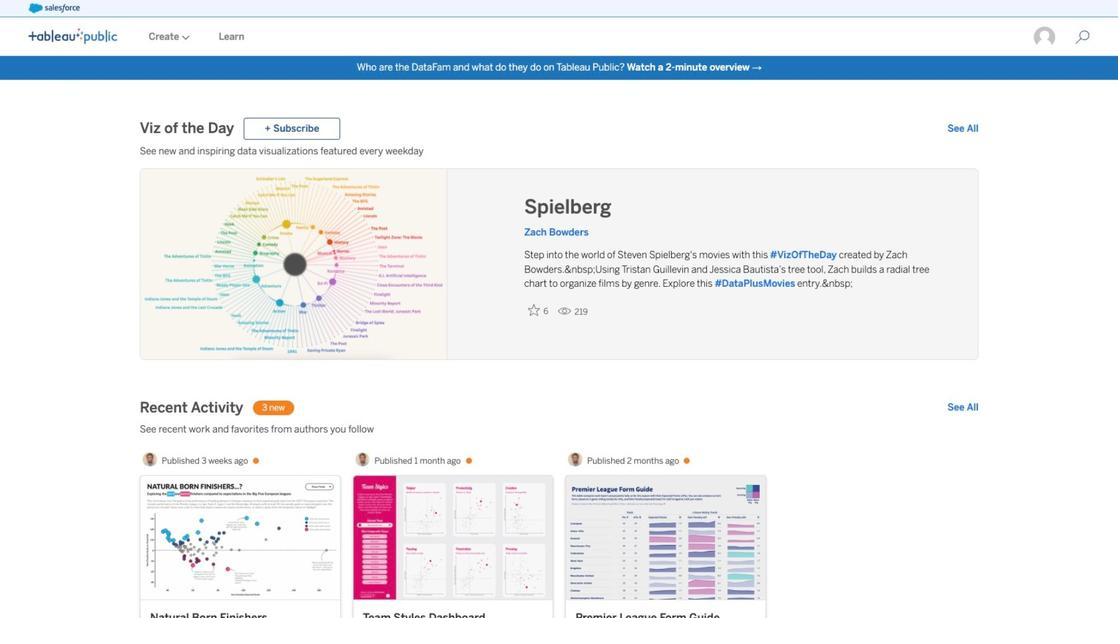 Task type: vqa. For each thing, say whether or not it's contained in the screenshot.
bottommost xlsx
no



Task type: locate. For each thing, give the bounding box(es) containing it.
ben norland image
[[143, 453, 157, 467], [356, 453, 370, 467]]

1 horizontal spatial ben norland image
[[356, 453, 370, 467]]

3 workbook thumbnail image from the left
[[566, 476, 766, 600]]

1 horizontal spatial workbook thumbnail image
[[353, 476, 553, 600]]

1 workbook thumbnail image from the left
[[141, 476, 340, 600]]

recent activity heading
[[140, 399, 243, 418]]

see recent work and favorites from authors you follow element
[[140, 423, 979, 437]]

logo image
[[29, 28, 117, 44]]

viz of the day heading
[[140, 119, 234, 139]]

ben norland image for 2nd workbook thumbnail from left
[[356, 453, 370, 467]]

workbook thumbnail image
[[141, 476, 340, 600], [353, 476, 553, 600], [566, 476, 766, 600]]

2 ben norland image from the left
[[356, 453, 370, 467]]

0 horizontal spatial workbook thumbnail image
[[141, 476, 340, 600]]

2 horizontal spatial workbook thumbnail image
[[566, 476, 766, 600]]

1 ben norland image from the left
[[143, 453, 157, 467]]

0 horizontal spatial ben norland image
[[143, 453, 157, 467]]

gary.orlando image
[[1034, 26, 1057, 49]]

see all recent activity element
[[948, 401, 979, 416]]

Add Favorite button
[[524, 301, 553, 320]]

go to search image
[[1061, 30, 1105, 44]]

create image
[[179, 35, 190, 40]]



Task type: describe. For each thing, give the bounding box(es) containing it.
2 workbook thumbnail image from the left
[[353, 476, 553, 600]]

salesforce logo image
[[29, 4, 80, 13]]

ben norland image for 1st workbook thumbnail from the left
[[143, 453, 157, 467]]

ben norland image
[[568, 453, 583, 467]]

tableau public viz of the day image
[[141, 169, 447, 361]]

add favorite image
[[528, 305, 540, 317]]

see all viz of the day element
[[948, 122, 979, 136]]

see new and inspiring data visualizations featured every weekday element
[[140, 145, 979, 159]]



